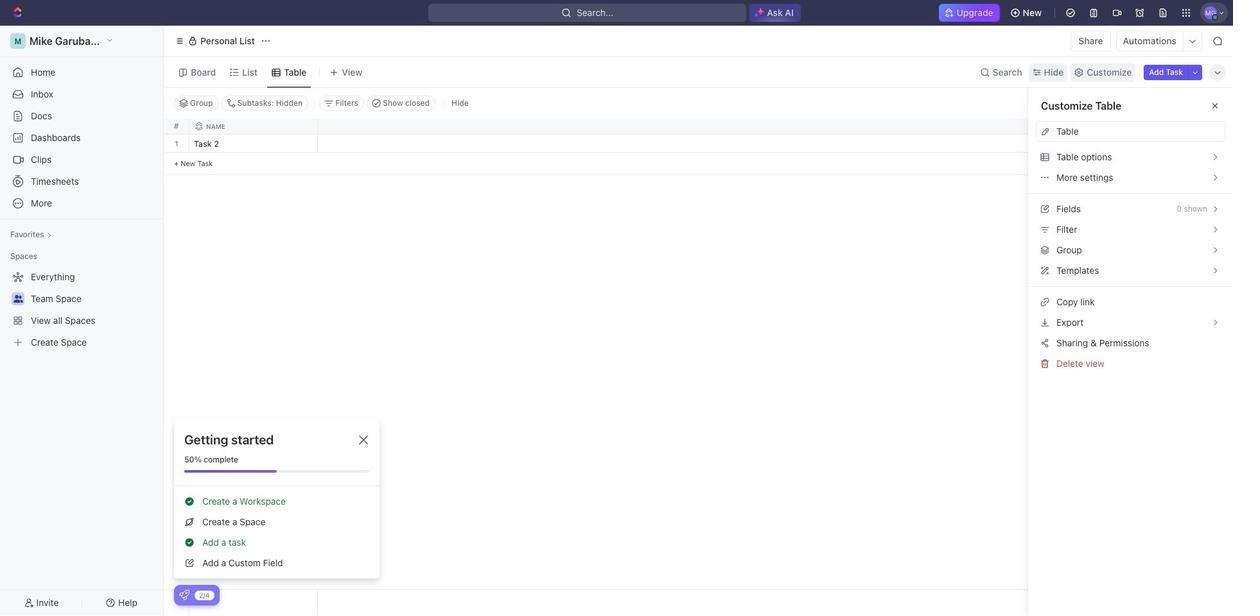 Task type: describe. For each thing, give the bounding box(es) containing it.
close image
[[359, 436, 368, 445]]

Search tasks... text field
[[1097, 94, 1225, 113]]

onboarding checklist button image
[[179, 591, 189, 601]]



Task type: locate. For each thing, give the bounding box(es) containing it.
tree inside sidebar navigation
[[5, 267, 158, 353]]

sidebar navigation
[[0, 26, 166, 616]]

tree
[[5, 267, 158, 353]]

row group
[[1201, 135, 1233, 175]]

column header
[[189, 119, 320, 134]]

grid
[[164, 119, 1233, 616]]

user group image
[[13, 295, 23, 303]]

mike garuba's workspace, , element
[[10, 33, 26, 49]]

onboarding checklist button element
[[179, 591, 189, 601]]



Task type: vqa. For each thing, say whether or not it's contained in the screenshot.
tree
yes



